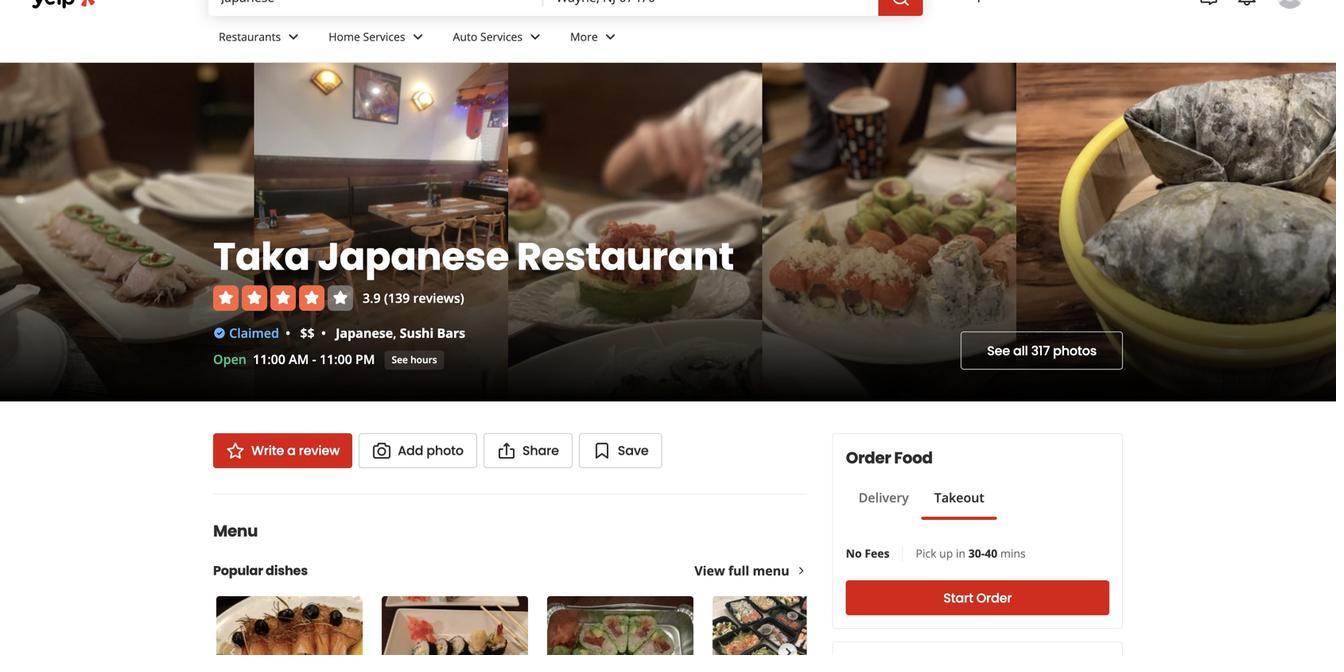 Task type: vqa. For each thing, say whether or not it's contained in the screenshot.
photo of taka japanese restaurant - wayne, nj, us. 25. avocado boat
yes



Task type: describe. For each thing, give the bounding box(es) containing it.
24 camera v2 image
[[372, 442, 392, 461]]

0 horizontal spatial order
[[846, 447, 891, 469]]

40
[[985, 546, 998, 561]]

restaurant
[[517, 230, 734, 284]]

things to do, nail salons, plumbers text field
[[208, 0, 544, 16]]

photos
[[1053, 342, 1097, 360]]

am
[[289, 351, 309, 368]]

open
[[213, 351, 247, 368]]

view full menu
[[695, 563, 790, 580]]

photo of taka japanese restaurant - wayne, nj, us. sticky rice image
[[1017, 63, 1337, 402]]

restaurants link
[[206, 16, 316, 62]]

order food
[[846, 447, 933, 469]]

fees
[[865, 546, 890, 561]]

no
[[846, 546, 862, 561]]

16 claim filled v2 image
[[213, 327, 226, 340]]

services for auto services
[[481, 29, 523, 44]]

review
[[299, 442, 340, 460]]

menu
[[753, 563, 790, 580]]

tab list containing delivery
[[846, 489, 998, 520]]

address, neighborhood, city, state or zip text field
[[544, 0, 879, 16]]

next image
[[779, 644, 797, 656]]

projects image
[[1200, 0, 1219, 6]]

(139
[[384, 290, 410, 307]]

bars
[[437, 325, 466, 342]]

14 chevron right outline image
[[796, 566, 807, 577]]

see for see hours
[[392, 353, 408, 366]]

photo of taka japanese restaurant - wayne, nj, us. assorted sushi image
[[763, 63, 1017, 402]]

in
[[956, 546, 966, 561]]

24 chevron down v2 image for home services
[[409, 27, 428, 46]]

see all 317 photos link
[[961, 332, 1123, 370]]

home
[[329, 29, 360, 44]]

auto services link
[[440, 16, 558, 62]]

1 vertical spatial japanese
[[336, 325, 393, 342]]

popular dishes
[[213, 562, 308, 580]]

taka japanese restaurant
[[213, 230, 734, 284]]

order inside button
[[977, 590, 1012, 607]]

2 11:00 from the left
[[320, 351, 352, 368]]

iso roll image
[[547, 597, 694, 656]]

more
[[570, 29, 598, 44]]

japanese , sushi bars
[[336, 325, 466, 342]]

up
[[940, 546, 953, 561]]

notifications image
[[1238, 0, 1257, 6]]

claimed
[[229, 325, 279, 342]]

takeout tab panel
[[846, 520, 998, 527]]

317
[[1032, 342, 1050, 360]]

(139 reviews) link
[[384, 290, 464, 307]]

auto
[[453, 29, 478, 44]]

shrimp tempura image
[[382, 597, 528, 656]]

full
[[729, 563, 750, 580]]

3.9
[[363, 290, 381, 307]]

popular
[[213, 562, 263, 580]]

more link
[[558, 16, 633, 62]]

write a review link
[[213, 434, 353, 469]]

services for home services
[[363, 29, 405, 44]]

user actions element
[[949, 0, 1327, 76]]

$$
[[300, 325, 315, 342]]

taka
[[213, 230, 310, 284]]

24 star v2 image
[[226, 442, 245, 461]]

menu
[[213, 520, 258, 543]]



Task type: locate. For each thing, give the bounding box(es) containing it.
write a review
[[251, 442, 340, 460]]

see left the hours
[[392, 353, 408, 366]]

see left all
[[988, 342, 1010, 360]]

add
[[398, 442, 424, 460]]

1 services from the left
[[363, 29, 405, 44]]

see all 317 photos
[[988, 342, 1097, 360]]

see hours
[[392, 353, 437, 366]]

see for see all 317 photos
[[988, 342, 1010, 360]]

0 horizontal spatial see
[[392, 353, 408, 366]]

share button
[[484, 434, 573, 469]]

2 services from the left
[[481, 29, 523, 44]]

japanese up pm
[[336, 325, 393, 342]]

0 vertical spatial japanese
[[318, 230, 509, 284]]

user profile image
[[1276, 0, 1305, 9]]

food
[[894, 447, 933, 469]]

pick
[[916, 546, 937, 561]]

japanese link
[[336, 325, 393, 342]]

1 horizontal spatial services
[[481, 29, 523, 44]]

0 horizontal spatial services
[[363, 29, 405, 44]]

1 none field from the left
[[208, 0, 544, 16]]

order up 'delivery'
[[846, 447, 891, 469]]

photo of taka japanese restaurant - wayne, nj, us. image
[[254, 63, 508, 402]]

24 chevron down v2 image for restaurants
[[284, 27, 303, 46]]

view
[[695, 563, 725, 580]]

1 vertical spatial order
[[977, 590, 1012, 607]]

reviews)
[[413, 290, 464, 307]]

order right start
[[977, 590, 1012, 607]]

2 24 chevron down v2 image from the left
[[409, 27, 428, 46]]

1 horizontal spatial 11:00
[[320, 351, 352, 368]]

3 24 chevron down v2 image from the left
[[526, 27, 545, 46]]

auto services
[[453, 29, 523, 44]]

24 chevron down v2 image inside restaurants link
[[284, 27, 303, 46]]

24 share v2 image
[[497, 442, 516, 461]]

30-
[[969, 546, 985, 561]]

sushi
[[400, 325, 434, 342]]

1 24 chevron down v2 image from the left
[[284, 27, 303, 46]]

tab list
[[846, 489, 998, 520]]

services
[[363, 29, 405, 44], [481, 29, 523, 44]]

1 horizontal spatial order
[[977, 590, 1012, 607]]

hours
[[411, 353, 437, 366]]

none field things to do, nail salons, plumbers
[[208, 0, 544, 16]]

add photo link
[[359, 434, 477, 469]]

start order
[[944, 590, 1012, 607]]

pick up in 30-40 mins
[[916, 546, 1026, 561]]

2 none field from the left
[[544, 0, 879, 16]]

delivery
[[859, 489, 909, 506]]

1 11:00 from the left
[[253, 351, 286, 368]]

24 chevron down v2 image right 'more'
[[601, 27, 620, 46]]

see inside "link"
[[988, 342, 1010, 360]]

24 chevron down v2 image right auto services
[[526, 27, 545, 46]]

24 chevron down v2 image inside more link
[[601, 27, 620, 46]]

24 chevron down v2 image inside auto services link
[[526, 27, 545, 46]]

3.9 star rating image
[[213, 286, 353, 311]]

add photo
[[398, 442, 464, 460]]

home services link
[[316, 16, 440, 62]]

11:00 right -
[[320, 351, 352, 368]]

24 chevron down v2 image inside home services link
[[409, 27, 428, 46]]

see hours link
[[385, 351, 444, 370]]

24 chevron down v2 image left auto
[[409, 27, 428, 46]]

save button
[[579, 434, 662, 469]]

start
[[944, 590, 974, 607]]

salmon roll image
[[713, 597, 859, 656]]

menu element
[[188, 494, 862, 656]]

no fees
[[846, 546, 890, 561]]

view full menu link
[[695, 563, 807, 580]]

,
[[393, 325, 397, 342]]

search image
[[892, 0, 911, 7]]

restaurants
[[219, 29, 281, 44]]

None search field
[[208, 0, 923, 16]]

save
[[618, 442, 649, 460]]

order
[[846, 447, 891, 469], [977, 590, 1012, 607]]

24 chevron down v2 image for more
[[601, 27, 620, 46]]

a
[[287, 442, 296, 460]]

home services
[[329, 29, 405, 44]]

all
[[1014, 342, 1028, 360]]

takeout
[[935, 489, 985, 506]]

None field
[[208, 0, 544, 16], [544, 0, 879, 16]]

24 chevron down v2 image
[[284, 27, 303, 46], [409, 27, 428, 46], [526, 27, 545, 46], [601, 27, 620, 46]]

pm
[[356, 351, 375, 368]]

share
[[523, 442, 559, 460]]

see
[[988, 342, 1010, 360], [392, 353, 408, 366]]

1 horizontal spatial see
[[988, 342, 1010, 360]]

-
[[312, 351, 316, 368]]

services down things to do, nail salons, plumbers "field"
[[363, 29, 405, 44]]

japanese up the 3.9 (139 reviews) at the left of page
[[318, 230, 509, 284]]

11:00
[[253, 351, 286, 368], [320, 351, 352, 368]]

photo of taka japanese restaurant - wayne, nj, us. 25. avocado boat image
[[508, 63, 763, 402]]

japanese
[[318, 230, 509, 284], [336, 325, 393, 342]]

business categories element
[[206, 16, 1305, 62]]

photo of taka japanese restaurant - wayne, nj, us. yellowtail image
[[0, 63, 254, 402]]

services right auto
[[481, 29, 523, 44]]

sashimi image
[[216, 597, 363, 656]]

dishes
[[266, 562, 308, 580]]

photo
[[427, 442, 464, 460]]

0 vertical spatial order
[[846, 447, 891, 469]]

write
[[251, 442, 284, 460]]

mins
[[1001, 546, 1026, 561]]

previous image
[[223, 644, 241, 656]]

11:00 left am
[[253, 351, 286, 368]]

open 11:00 am - 11:00 pm
[[213, 351, 375, 368]]

0 horizontal spatial 11:00
[[253, 351, 286, 368]]

24 chevron down v2 image for auto services
[[526, 27, 545, 46]]

start order button
[[846, 581, 1110, 616]]

3.9 (139 reviews)
[[363, 290, 464, 307]]

24 save outline v2 image
[[593, 442, 612, 461]]

24 chevron down v2 image right restaurants
[[284, 27, 303, 46]]

4 24 chevron down v2 image from the left
[[601, 27, 620, 46]]

sushi bars link
[[400, 325, 466, 342]]

none field address, neighborhood, city, state or zip
[[544, 0, 879, 16]]



